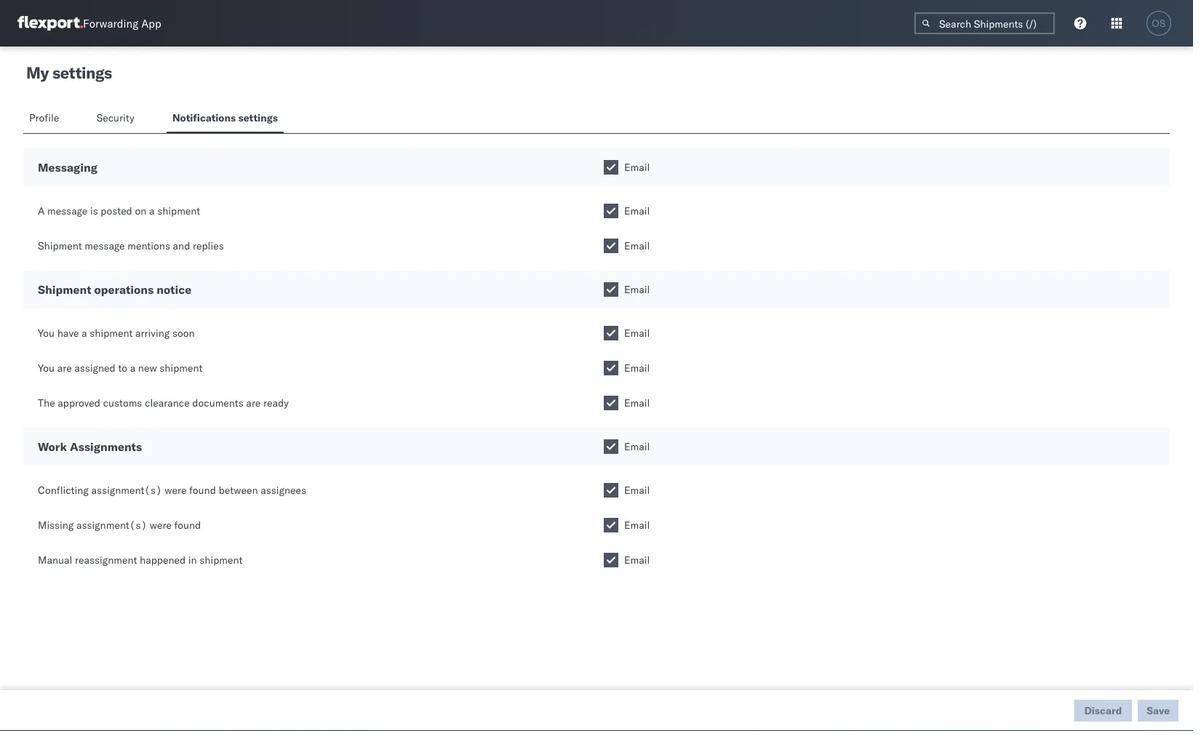 Task type: describe. For each thing, give the bounding box(es) containing it.
email for you have a shipment arriving soon
[[625, 327, 650, 340]]

forwarding app link
[[17, 16, 161, 31]]

a
[[38, 205, 45, 217]]

missing assignment(s) were found
[[38, 519, 201, 532]]

work
[[38, 440, 67, 454]]

email for shipment operations notice
[[625, 283, 650, 296]]

manual reassignment happened in shipment
[[38, 554, 243, 567]]

shipment for shipment operations notice
[[38, 282, 91, 297]]

email for shipment message mentions and replies
[[625, 240, 650, 252]]

assignment(s) for missing
[[76, 519, 147, 532]]

new
[[138, 362, 157, 375]]

ready
[[264, 397, 289, 409]]

shipment right 'new'
[[160, 362, 203, 375]]

arriving
[[135, 327, 170, 340]]

assigned
[[74, 362, 116, 375]]

app
[[141, 16, 161, 30]]

email for the approved customs clearance documents are ready
[[625, 397, 650, 409]]

happened
[[140, 554, 186, 567]]

mentions
[[128, 240, 170, 252]]

email for you are assigned to a new shipment
[[625, 362, 650, 375]]

0 horizontal spatial are
[[57, 362, 72, 375]]

is
[[90, 205, 98, 217]]

2 horizontal spatial a
[[149, 205, 155, 217]]

manual
[[38, 554, 72, 567]]

message for a
[[47, 205, 88, 217]]

operations
[[94, 282, 154, 297]]

you have a shipment arriving soon
[[38, 327, 195, 340]]

settings for notifications settings
[[238, 111, 278, 124]]

soon
[[172, 327, 195, 340]]

email for messaging
[[625, 161, 650, 174]]

were for conflicting
[[165, 484, 187, 497]]

os
[[1153, 18, 1167, 29]]

my
[[26, 63, 49, 83]]

notifications settings
[[172, 111, 278, 124]]

you for you have a shipment arriving soon
[[38, 327, 55, 340]]

shipment up and
[[157, 205, 200, 217]]

1 vertical spatial are
[[246, 397, 261, 409]]

found for conflicting assignment(s) were found between assignees
[[189, 484, 216, 497]]

on
[[135, 205, 147, 217]]

shipment right in on the bottom of the page
[[200, 554, 243, 567]]

email for a message is posted on a shipment
[[625, 205, 650, 217]]

replies
[[193, 240, 224, 252]]

work assignments
[[38, 440, 142, 454]]



Task type: vqa. For each thing, say whether or not it's contained in the screenshot.
Shipment message mentions and replies
yes



Task type: locate. For each thing, give the bounding box(es) containing it.
assignment(s) up reassignment
[[76, 519, 147, 532]]

profile
[[29, 111, 59, 124]]

1 vertical spatial settings
[[238, 111, 278, 124]]

you up the on the bottom left
[[38, 362, 55, 375]]

1 vertical spatial you
[[38, 362, 55, 375]]

settings right "notifications"
[[238, 111, 278, 124]]

to
[[118, 362, 127, 375]]

settings
[[52, 63, 112, 83], [238, 111, 278, 124]]

profile button
[[23, 105, 67, 133]]

shipment
[[157, 205, 200, 217], [90, 327, 133, 340], [160, 362, 203, 375], [200, 554, 243, 567]]

shipment
[[38, 240, 82, 252], [38, 282, 91, 297]]

0 vertical spatial are
[[57, 362, 72, 375]]

a right 'have'
[[82, 327, 87, 340]]

2 vertical spatial a
[[130, 362, 136, 375]]

0 horizontal spatial settings
[[52, 63, 112, 83]]

1 vertical spatial found
[[174, 519, 201, 532]]

message
[[47, 205, 88, 217], [85, 240, 125, 252]]

forwarding
[[83, 16, 139, 30]]

documents
[[192, 397, 244, 409]]

0 vertical spatial you
[[38, 327, 55, 340]]

are left assigned at the left
[[57, 362, 72, 375]]

1 email from the top
[[625, 161, 650, 174]]

None checkbox
[[604, 204, 619, 218], [604, 361, 619, 376], [604, 396, 619, 411], [604, 440, 619, 454], [604, 483, 619, 498], [604, 553, 619, 568], [604, 204, 619, 218], [604, 361, 619, 376], [604, 396, 619, 411], [604, 440, 619, 454], [604, 483, 619, 498], [604, 553, 619, 568]]

2 shipment from the top
[[38, 282, 91, 297]]

message right a
[[47, 205, 88, 217]]

2 email from the top
[[625, 205, 650, 217]]

shipment operations notice
[[38, 282, 192, 297]]

were up happened at the left of page
[[150, 519, 172, 532]]

the
[[38, 397, 55, 409]]

you left 'have'
[[38, 327, 55, 340]]

conflicting assignment(s) were found between assignees
[[38, 484, 307, 497]]

6 email from the top
[[625, 362, 650, 375]]

you for you are assigned to a new shipment
[[38, 362, 55, 375]]

1 horizontal spatial settings
[[238, 111, 278, 124]]

1 vertical spatial message
[[85, 240, 125, 252]]

missing
[[38, 519, 74, 532]]

assignees
[[261, 484, 307, 497]]

security
[[97, 111, 135, 124]]

between
[[219, 484, 258, 497]]

settings for my settings
[[52, 63, 112, 83]]

os button
[[1143, 7, 1176, 40]]

a
[[149, 205, 155, 217], [82, 327, 87, 340], [130, 362, 136, 375]]

were
[[165, 484, 187, 497], [150, 519, 172, 532]]

1 horizontal spatial a
[[130, 362, 136, 375]]

you are assigned to a new shipment
[[38, 362, 203, 375]]

clearance
[[145, 397, 190, 409]]

notice
[[157, 282, 192, 297]]

2 you from the top
[[38, 362, 55, 375]]

email for manual reassignment happened in shipment
[[625, 554, 650, 567]]

message down is
[[85, 240, 125, 252]]

0 vertical spatial found
[[189, 484, 216, 497]]

9 email from the top
[[625, 484, 650, 497]]

0 vertical spatial message
[[47, 205, 88, 217]]

email
[[625, 161, 650, 174], [625, 205, 650, 217], [625, 240, 650, 252], [625, 283, 650, 296], [625, 327, 650, 340], [625, 362, 650, 375], [625, 397, 650, 409], [625, 440, 650, 453], [625, 484, 650, 497], [625, 519, 650, 532], [625, 554, 650, 567]]

shipment message mentions and replies
[[38, 240, 224, 252]]

3 email from the top
[[625, 240, 650, 252]]

email for work assignments
[[625, 440, 650, 453]]

customs
[[103, 397, 142, 409]]

posted
[[101, 205, 132, 217]]

approved
[[58, 397, 100, 409]]

are left ready
[[246, 397, 261, 409]]

0 vertical spatial a
[[149, 205, 155, 217]]

0 vertical spatial shipment
[[38, 240, 82, 252]]

and
[[173, 240, 190, 252]]

5 email from the top
[[625, 327, 650, 340]]

are
[[57, 362, 72, 375], [246, 397, 261, 409]]

conflicting
[[38, 484, 89, 497]]

notifications settings button
[[167, 105, 284, 133]]

4 email from the top
[[625, 283, 650, 296]]

were left between
[[165, 484, 187, 497]]

security button
[[91, 105, 143, 133]]

found for missing assignment(s) were found
[[174, 519, 201, 532]]

email for conflicting assignment(s) were found between assignees
[[625, 484, 650, 497]]

shipment for shipment message mentions and replies
[[38, 240, 82, 252]]

0 vertical spatial assignment(s)
[[91, 484, 162, 497]]

assignments
[[70, 440, 142, 454]]

None checkbox
[[604, 160, 619, 175], [604, 239, 619, 253], [604, 282, 619, 297], [604, 326, 619, 341], [604, 518, 619, 533], [604, 160, 619, 175], [604, 239, 619, 253], [604, 282, 619, 297], [604, 326, 619, 341], [604, 518, 619, 533]]

11 email from the top
[[625, 554, 650, 567]]

were for missing
[[150, 519, 172, 532]]

a right 'on'
[[149, 205, 155, 217]]

1 vertical spatial shipment
[[38, 282, 91, 297]]

found up in on the bottom of the page
[[174, 519, 201, 532]]

forwarding app
[[83, 16, 161, 30]]

1 you from the top
[[38, 327, 55, 340]]

found
[[189, 484, 216, 497], [174, 519, 201, 532]]

a message is posted on a shipment
[[38, 205, 200, 217]]

1 vertical spatial assignment(s)
[[76, 519, 147, 532]]

shipment up 'have'
[[38, 282, 91, 297]]

have
[[57, 327, 79, 340]]

assignment(s)
[[91, 484, 162, 497], [76, 519, 147, 532]]

0 vertical spatial were
[[165, 484, 187, 497]]

0 horizontal spatial a
[[82, 327, 87, 340]]

found left between
[[189, 484, 216, 497]]

10 email from the top
[[625, 519, 650, 532]]

reassignment
[[75, 554, 137, 567]]

in
[[188, 554, 197, 567]]

1 horizontal spatial are
[[246, 397, 261, 409]]

Search Shipments (/) text field
[[915, 12, 1056, 34]]

messaging
[[38, 160, 97, 175]]

8 email from the top
[[625, 440, 650, 453]]

1 vertical spatial a
[[82, 327, 87, 340]]

you
[[38, 327, 55, 340], [38, 362, 55, 375]]

shipment down a
[[38, 240, 82, 252]]

the approved customs clearance documents are ready
[[38, 397, 289, 409]]

message for shipment
[[85, 240, 125, 252]]

assignment(s) up the missing assignment(s) were found
[[91, 484, 162, 497]]

flexport. image
[[17, 16, 83, 31]]

shipment up you are assigned to a new shipment
[[90, 327, 133, 340]]

email for missing assignment(s) were found
[[625, 519, 650, 532]]

0 vertical spatial settings
[[52, 63, 112, 83]]

1 shipment from the top
[[38, 240, 82, 252]]

notifications
[[172, 111, 236, 124]]

settings right my
[[52, 63, 112, 83]]

my settings
[[26, 63, 112, 83]]

1 vertical spatial were
[[150, 519, 172, 532]]

assignment(s) for conflicting
[[91, 484, 162, 497]]

a right to
[[130, 362, 136, 375]]

settings inside button
[[238, 111, 278, 124]]

7 email from the top
[[625, 397, 650, 409]]



